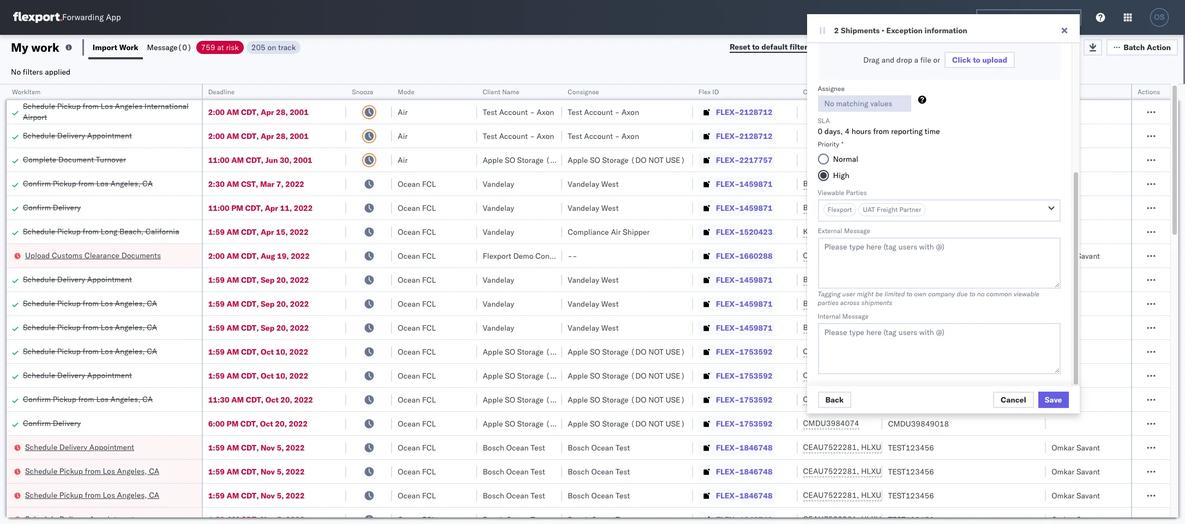 Task type: describe. For each thing, give the bounding box(es) containing it.
flex-1520423
[[716, 227, 773, 237]]

oct for confirm pickup from los angeles, ca
[[265, 395, 279, 405]]

and
[[882, 55, 895, 65]]

confirm pickup from los angeles, ca button for 11:30
[[23, 394, 153, 406]]

1 ocean fcl from the top
[[398, 179, 436, 189]]

schedule delivery appointment link for 2:00 am cdt, apr 28, 2001
[[23, 130, 132, 141]]

resize handle column header for mbl/mawb numbers button
[[1033, 85, 1046, 525]]

4 tcnu1234565 from the top
[[918, 299, 972, 309]]

1 hlxu6269489, from the top
[[861, 443, 917, 453]]

mar
[[260, 179, 275, 189]]

4 beau1234567, from the top
[[803, 299, 859, 309]]

1 vertical spatial consignee
[[536, 251, 572, 261]]

7 1:59 from the top
[[208, 443, 225, 453]]

exception
[[886, 26, 923, 35]]

no
[[11, 67, 21, 77]]

30,
[[280, 155, 292, 165]]

documents
[[121, 251, 161, 260]]

schedule delivery appointment button for 1:59 am cdt, oct 10, 2022
[[23, 370, 132, 382]]

3 1846748 from the top
[[739, 491, 773, 501]]

actions
[[1138, 88, 1160, 96]]

message for external message
[[844, 227, 870, 235]]

flex-1753592 for schedule delivery appointment
[[716, 371, 773, 381]]

message for internal message
[[842, 313, 869, 321]]

external
[[818, 227, 842, 235]]

to left own
[[907, 290, 913, 298]]

applied
[[45, 67, 71, 77]]

parties
[[818, 299, 839, 307]]

3 test123456 from the top
[[888, 491, 934, 501]]

1 flex- from the top
[[716, 107, 739, 117]]

16 flex- from the top
[[716, 467, 739, 477]]

2:30
[[208, 179, 225, 189]]

2 omkar savant from the top
[[1052, 443, 1100, 453]]

Please type here (tag users with @) text field
[[818, 323, 1061, 375]]

759
[[201, 42, 215, 52]]

los inside schedule pickup from los angeles international airport
[[101, 101, 113, 111]]

3 ceau7522281, hlxu6269489, hlxu8034992 from the top
[[803, 491, 972, 501]]

consignee button
[[562, 86, 682, 97]]

3 sep from the top
[[261, 323, 274, 333]]

message (0)
[[147, 42, 192, 52]]

14 flex- from the top
[[716, 419, 739, 429]]

time
[[925, 127, 940, 136]]

apr for schedule pickup from los angeles international airport
[[261, 107, 274, 117]]

2 1:59 am cdt, nov 5, 2022 from the top
[[208, 467, 305, 477]]

8 1:59 from the top
[[208, 467, 225, 477]]

save
[[1045, 395, 1062, 405]]

2:00 am cdt, apr 28, 2001 for schedule delivery appointment
[[208, 131, 309, 141]]

sla
[[818, 117, 830, 125]]

angeles
[[115, 101, 142, 111]]

9 ocean fcl from the top
[[398, 371, 436, 381]]

schedule delivery appointment for 2:00 am cdt, apr 28, 2001
[[23, 131, 132, 140]]

own
[[914, 290, 927, 298]]

kkfu7750073, ljiu1111116, lkju1111111, segu4454778
[[803, 227, 1022, 237]]

caiu7969337
[[803, 251, 854, 261]]

drag and drop a file or
[[863, 55, 940, 65]]

hours
[[852, 127, 871, 136]]

forwarding
[[62, 12, 104, 23]]

3 resize handle column header from the left
[[379, 85, 392, 525]]

(0)
[[178, 42, 192, 52]]

2:00 am cdt, aug 19, 2022
[[208, 251, 310, 261]]

2128712 for schedule delivery appointment
[[739, 131, 773, 141]]

air for schedule pickup from los angeles international airport
[[398, 107, 408, 117]]

5 vandelay west from the top
[[568, 323, 619, 333]]

user
[[842, 290, 855, 298]]

common
[[986, 290, 1012, 298]]

10, for schedule delivery appointment
[[276, 371, 288, 381]]

confirm delivery for 6:00
[[23, 419, 81, 428]]

*
[[841, 140, 844, 148]]

5 ocean fcl from the top
[[398, 275, 436, 285]]

3 nov from the top
[[261, 491, 275, 501]]

4 fcl from the top
[[422, 251, 436, 261]]

3 beau1234567, bozo1234565, tcnu1234565 from the top
[[803, 275, 972, 285]]

4 1459871 from the top
[[739, 299, 773, 309]]

workitem
[[12, 88, 41, 96]]

28, for schedule pickup from los angeles international airport
[[276, 107, 288, 117]]

assignee
[[818, 85, 845, 93]]

1 savant from the top
[[1077, 251, 1100, 261]]

1753592 for schedule pickup from los angeles, ca
[[739, 347, 773, 357]]

5 bozo1234565, from the top
[[861, 323, 916, 333]]

deadline
[[208, 88, 235, 96]]

schedule pickup from los angeles international airport
[[23, 101, 189, 122]]

10 fcl from the top
[[422, 395, 436, 405]]

turnover
[[96, 155, 126, 164]]

14 ocean fcl from the top
[[398, 491, 436, 501]]

beach,
[[120, 227, 144, 236]]

2 omkar from the top
[[1052, 443, 1075, 453]]

1 tcnu1234565 from the top
[[918, 179, 972, 189]]

shipments
[[861, 299, 892, 307]]

flexport button
[[823, 203, 856, 217]]

no
[[977, 290, 985, 298]]

resize handle column header for container numbers button
[[870, 85, 883, 525]]

flexport. image
[[13, 12, 62, 23]]

3 savant from the top
[[1077, 467, 1100, 477]]

6 ocean fcl from the top
[[398, 299, 436, 309]]

mbl/mawb numbers
[[888, 88, 955, 96]]

2001 for schedule delivery appointment
[[290, 131, 309, 141]]

across
[[840, 299, 860, 307]]

normal
[[833, 154, 858, 164]]

os
[[1154, 13, 1165, 21]]

205
[[251, 42, 265, 52]]

1 1:59 am cdt, sep 20, 2022 from the top
[[208, 275, 309, 285]]

uat freight partner
[[863, 206, 921, 214]]

viewable
[[818, 189, 844, 197]]

parties
[[846, 189, 867, 197]]

resize handle column header for mode button
[[464, 85, 477, 525]]

flexport for flexport demo consignee
[[483, 251, 511, 261]]

11,
[[280, 203, 292, 213]]

file exception
[[998, 42, 1049, 52]]

6:00 pm cdt, oct 20, 2022
[[208, 419, 308, 429]]

1520423
[[739, 227, 773, 237]]

5 1459871 from the top
[[739, 323, 773, 333]]

flex
[[699, 88, 711, 96]]

4
[[845, 127, 850, 136]]

liu
[[1066, 107, 1077, 117]]

freight
[[877, 206, 898, 214]]

Please type here (tag users with @) text field
[[818, 238, 1061, 289]]

3 vandelay west from the top
[[568, 275, 619, 285]]

2 savant from the top
[[1077, 443, 1100, 453]]

oct for confirm delivery
[[260, 419, 273, 429]]

cmdu3984074 for schedule pickup from los angeles, ca
[[803, 347, 859, 357]]

13 fcl from the top
[[422, 467, 436, 477]]

4 savant from the top
[[1077, 491, 1100, 501]]

mode
[[398, 88, 415, 96]]

from inside "sla 0 days, 4 hours from reporting time"
[[873, 127, 889, 136]]

back button
[[818, 392, 851, 409]]

upload customs clearance documents link
[[25, 250, 161, 261]]

to inside click to upload button
[[973, 55, 980, 65]]

7 flex- from the top
[[716, 251, 739, 261]]

snooze
[[352, 88, 373, 96]]

flex-2128712 for schedule delivery appointment
[[716, 131, 773, 141]]

1753592 for confirm pickup from los angeles, ca
[[739, 395, 773, 405]]

complete
[[23, 155, 56, 164]]

4 flex-1459871 from the top
[[716, 299, 773, 309]]

2 flex-1846748 from the top
[[716, 467, 773, 477]]

4 west from the top
[[601, 299, 619, 309]]

cmdu3984074 for confirm pickup from los angeles, ca
[[803, 395, 859, 405]]

mode button
[[392, 86, 466, 97]]

11:00 pm cdt, apr 11, 2022
[[208, 203, 313, 213]]

14 fcl from the top
[[422, 491, 436, 501]]

10, for schedule pickup from los angeles, ca
[[276, 347, 288, 357]]

schedule delivery appointment button for 1:59 am cdt, sep 20, 2022
[[23, 274, 132, 286]]

6 fcl from the top
[[422, 299, 436, 309]]

forwarding app link
[[13, 12, 121, 23]]

4 omkar savant from the top
[[1052, 491, 1100, 501]]

1 flex1459871 from the top
[[888, 203, 939, 213]]

1 omkar from the top
[[1052, 251, 1075, 261]]

2217757
[[739, 155, 773, 165]]

upload
[[25, 251, 50, 260]]

205 on track
[[251, 42, 296, 52]]

a
[[914, 55, 919, 65]]

viewable
[[1014, 290, 1040, 298]]

6 1:59 from the top
[[208, 371, 225, 381]]

1 1:59 am cdt, nov 5, 2022 from the top
[[208, 443, 305, 453]]

schedule inside schedule pickup from los angeles international airport
[[23, 101, 55, 111]]

4 flex- from the top
[[716, 179, 739, 189]]

8 fcl from the top
[[422, 347, 436, 357]]

2 beau1234567, from the top
[[803, 203, 859, 213]]

confirm for 11:30 am cdt, oct 20, 2022
[[23, 395, 51, 404]]

cmdu3984074 for schedule delivery appointment
[[803, 371, 859, 381]]

3 hlxu8034992 from the top
[[919, 491, 972, 501]]

2:00 for schedule pickup from los angeles international airport
[[208, 107, 225, 117]]

flex id
[[699, 88, 719, 96]]

client
[[483, 88, 500, 96]]

5 fcl from the top
[[422, 275, 436, 285]]

mbl/mawb
[[888, 88, 926, 96]]

13 flex- from the top
[[716, 395, 739, 405]]

compliance  air shipper
[[568, 227, 650, 237]]

id
[[712, 88, 719, 96]]

flxt29342342
[[888, 227, 944, 237]]

9 fcl from the top
[[422, 371, 436, 381]]

exception
[[1014, 42, 1049, 52]]

2128712 for schedule pickup from los angeles international airport
[[739, 107, 773, 117]]

flex-1753592 for confirm delivery
[[716, 419, 773, 429]]

pm for 6:00
[[227, 419, 239, 429]]

schedule delivery appointment link for 1:59 am cdt, sep 20, 2022
[[23, 274, 132, 285]]

1 vandelay west from the top
[[568, 179, 619, 189]]

4 omkar from the top
[[1052, 491, 1075, 501]]

3 flex- from the top
[[716, 155, 739, 165]]

1 1459871 from the top
[[739, 179, 773, 189]]

file
[[920, 55, 931, 65]]

11:30 am cdt, oct 20, 2022
[[208, 395, 313, 405]]

1 ceau7522281, hlxu6269489, hlxu8034992 from the top
[[803, 443, 972, 453]]

5 flex- from the top
[[716, 203, 739, 213]]

1 hlxu8034992 from the top
[[919, 443, 972, 453]]

17 flex- from the top
[[716, 491, 739, 501]]

customs
[[52, 251, 82, 260]]

days,
[[825, 127, 843, 136]]

5 beau1234567, bozo1234565, tcnu1234565 from the top
[[803, 323, 972, 333]]

to left no
[[970, 290, 975, 298]]

1 5, from the top
[[277, 443, 284, 453]]

2 bozo1234565, from the top
[[861, 203, 916, 213]]

11:30
[[208, 395, 229, 405]]

3 tcnu1234565 from the top
[[918, 275, 972, 285]]

schedule pickup from los angeles international airport link
[[23, 101, 196, 122]]

2 1459871 from the top
[[739, 203, 773, 213]]

west for 1:59 am cdt, sep 20, 2022 schedule delivery appointment link
[[601, 275, 619, 285]]

confirm for 2:30 am cst, mar 7, 2022
[[23, 179, 51, 188]]

appointment for 2:00 am cdt, apr 28, 2001
[[87, 131, 132, 140]]

3 5, from the top
[[277, 491, 284, 501]]

ymluw236679313
[[888, 251, 958, 261]]

28, for schedule delivery appointment
[[276, 131, 288, 141]]

app
[[106, 12, 121, 23]]

12 fcl from the top
[[422, 443, 436, 453]]



Task type: vqa. For each thing, say whether or not it's contained in the screenshot.


Task type: locate. For each thing, give the bounding box(es) containing it.
to
[[752, 42, 760, 52], [973, 55, 980, 65], [907, 290, 913, 298], [970, 290, 975, 298]]

shipments
[[841, 26, 880, 35]]

information
[[925, 26, 967, 35]]

upload
[[982, 55, 1007, 65]]

pickup
[[57, 101, 81, 111], [53, 179, 76, 188], [57, 227, 81, 236], [57, 299, 81, 308], [57, 323, 81, 332], [57, 347, 81, 356], [53, 395, 76, 404], [59, 467, 83, 476], [59, 491, 83, 500]]

filters inside button
[[790, 42, 811, 52]]

confirm pickup from los angeles, ca button for 2:30
[[23, 178, 153, 190]]

1 vertical spatial 1:59 am cdt, oct 10, 2022
[[208, 371, 308, 381]]

0 vertical spatial hlxu6269489,
[[861, 443, 917, 453]]

flex-1459871 button
[[699, 176, 775, 192], [699, 176, 775, 192], [699, 200, 775, 216], [699, 200, 775, 216], [699, 272, 775, 288], [699, 272, 775, 288], [699, 296, 775, 312], [699, 296, 775, 312], [699, 320, 775, 336], [699, 320, 775, 336]]

1 flex-1846748 from the top
[[716, 443, 773, 453]]

uat
[[863, 206, 875, 214]]

0 vertical spatial 1:59 am cdt, oct 10, 2022
[[208, 347, 308, 357]]

Search Shipments (/) text field
[[976, 9, 1082, 26]]

flexport inside button
[[828, 206, 852, 214]]

1 vertical spatial filters
[[23, 67, 43, 77]]

2 vertical spatial test123456
[[888, 491, 934, 501]]

1753592
[[739, 347, 773, 357], [739, 371, 773, 381], [739, 395, 773, 405], [739, 419, 773, 429]]

10 flex- from the top
[[716, 323, 739, 333]]

1 vertical spatial confirm pickup from los angeles, ca link
[[23, 394, 153, 405]]

beau1234567, down viewable
[[803, 203, 859, 213]]

filters right default in the right top of the page
[[790, 42, 811, 52]]

0 vertical spatial 2:00 am cdt, apr 28, 2001
[[208, 107, 309, 117]]

0 vertical spatial pm
[[231, 203, 243, 213]]

filters right 'no'
[[23, 67, 43, 77]]

numbers right container
[[834, 88, 861, 96]]

1 vertical spatial ceau7522281,
[[803, 467, 859, 477]]

8 ocean fcl from the top
[[398, 347, 436, 357]]

4 flex-1753592 from the top
[[716, 419, 773, 429]]

flex-2128712 down flex id button
[[716, 107, 773, 117]]

confirm pickup from los angeles, ca for 11:30
[[23, 395, 153, 404]]

numbers down or
[[928, 88, 955, 96]]

external message
[[818, 227, 870, 235]]

beau1234567, up flexport button
[[803, 179, 859, 189]]

apr up jun
[[261, 131, 274, 141]]

2 1:59 from the top
[[208, 275, 225, 285]]

cmdu3984074 for confirm delivery
[[803, 419, 859, 429]]

1 confirm pickup from los angeles, ca from the top
[[23, 179, 153, 188]]

1 vertical spatial 1:59 am cdt, sep 20, 2022
[[208, 299, 309, 309]]

1 vertical spatial confirm pickup from los angeles, ca button
[[23, 394, 153, 406]]

confirm delivery
[[23, 203, 81, 212], [23, 419, 81, 428]]

0 vertical spatial confirm pickup from los angeles, ca button
[[23, 178, 153, 190]]

confirm delivery button for 6:00
[[23, 418, 81, 430]]

1 vertical spatial flex1459871
[[888, 299, 939, 309]]

7 fcl from the top
[[422, 323, 436, 333]]

13 ocean fcl from the top
[[398, 467, 436, 477]]

confirm pickup from los angeles, ca link for 11:30 am cdt, oct 20, 2022
[[23, 394, 153, 405]]

5 resize handle column header from the left
[[549, 85, 562, 525]]

no filters applied
[[11, 67, 71, 77]]

11:00
[[208, 155, 229, 165], [208, 203, 229, 213]]

2 vertical spatial 1846748
[[739, 491, 773, 501]]

flex-1753592 for confirm pickup from los angeles, ca
[[716, 395, 773, 405]]

3 1459871 from the top
[[739, 275, 773, 285]]

0191967788 for schedule delivery appointment
[[888, 131, 935, 141]]

10 resize handle column header from the left
[[1118, 85, 1131, 525]]

complete document turnover button
[[23, 154, 126, 166]]

tcnu1234565 down tagging user might be limited to own company due to no common viewable parties across shipments
[[918, 323, 972, 333]]

1 vertical spatial confirm delivery
[[23, 419, 81, 428]]

reset to default filters button
[[723, 39, 818, 55]]

apr for confirm delivery
[[265, 203, 278, 213]]

5 west from the top
[[601, 323, 619, 333]]

appointment for 1:59 am cdt, oct 10, 2022
[[87, 371, 132, 380]]

1 vertical spatial nov
[[261, 467, 275, 477]]

2 1846748 from the top
[[739, 467, 773, 477]]

ljiu1111116,
[[861, 227, 911, 237]]

11:00 for 11:00 am cdt, jun 30, 2001
[[208, 155, 229, 165]]

2:00 for schedule delivery appointment
[[208, 131, 225, 141]]

oct for schedule pickup from los angeles, ca
[[261, 347, 274, 357]]

2:00 am cdt, apr 28, 2001 up 11:00 am cdt, jun 30, 2001 on the top left of the page
[[208, 131, 309, 141]]

schedule
[[23, 101, 55, 111], [23, 131, 55, 140], [23, 227, 55, 236], [23, 275, 55, 284], [23, 299, 55, 308], [23, 323, 55, 332], [23, 347, 55, 356], [23, 371, 55, 380], [25, 443, 57, 452], [25, 467, 57, 476], [25, 491, 57, 500], [25, 515, 57, 524]]

forwarding app
[[62, 12, 121, 23]]

2 vertical spatial 2:00
[[208, 251, 225, 261]]

numbers for mbl/mawb numbers
[[928, 88, 955, 96]]

complete document turnover
[[23, 155, 126, 164]]

import
[[93, 42, 117, 52]]

apr for schedule pickup from long beach, california
[[261, 227, 274, 237]]

0 vertical spatial 2128712
[[739, 107, 773, 117]]

2 1:59 am cdt, oct 10, 2022 from the top
[[208, 371, 308, 381]]

2 vertical spatial message
[[842, 313, 869, 321]]

2 vertical spatial 1:59 am cdt, nov 5, 2022
[[208, 491, 305, 501]]

file exception button
[[982, 39, 1057, 55], [982, 39, 1057, 55]]

confirm for 6:00 pm cdt, oct 20, 2022
[[23, 419, 51, 428]]

7 resize handle column header from the left
[[785, 85, 798, 525]]

2 nov from the top
[[261, 467, 275, 477]]

1 vertical spatial flex-2128712
[[716, 131, 773, 141]]

1 ceau7522281, from the top
[[803, 443, 859, 453]]

1753592 for schedule delivery appointment
[[739, 371, 773, 381]]

2128712 up 2217757
[[739, 131, 773, 141]]

test account - axon
[[483, 107, 554, 117], [568, 107, 639, 117], [483, 131, 554, 141], [568, 131, 639, 141]]

oct for schedule delivery appointment
[[261, 371, 274, 381]]

3 beau1234567, from the top
[[803, 275, 859, 285]]

complete document turnover link
[[23, 154, 126, 165]]

company
[[928, 290, 955, 298]]

priority
[[818, 140, 839, 148]]

schedule delivery appointment
[[23, 131, 132, 140], [23, 275, 132, 284], [23, 371, 132, 380], [25, 443, 134, 452], [25, 515, 134, 524]]

air for schedule delivery appointment
[[398, 131, 408, 141]]

2 test123456 from the top
[[888, 467, 934, 477]]

2 confirm pickup from los angeles, ca link from the top
[[23, 394, 153, 405]]

tcnu1234565 up partner
[[918, 179, 972, 189]]

6 resize handle column header from the left
[[680, 85, 693, 525]]

1:59 am cdt, oct 10, 2022 for schedule delivery appointment
[[208, 371, 308, 381]]

appointment for 1:59 am cdt, sep 20, 2022
[[87, 275, 132, 284]]

28, down deadline button
[[276, 107, 288, 117]]

confirm delivery link for 11:00 pm cdt, apr 11, 2022
[[23, 202, 81, 213]]

1 vertical spatial 11:00
[[208, 203, 229, 213]]

1 vertical spatial flexport
[[483, 251, 511, 261]]

from inside schedule pickup from los angeles international airport
[[83, 101, 99, 111]]

-
[[530, 107, 535, 117], [615, 107, 620, 117], [530, 131, 535, 141], [615, 131, 620, 141], [568, 251, 572, 261], [572, 251, 577, 261]]

11 ocean fcl from the top
[[398, 419, 436, 429]]

1 nov from the top
[[261, 443, 275, 453]]

4 beau1234567, bozo1234565, tcnu1234565 from the top
[[803, 299, 972, 309]]

1 1:59 am cdt, oct 10, 2022 from the top
[[208, 347, 308, 357]]

flex-2128712 up flex-2217757
[[716, 131, 773, 141]]

cancel button
[[993, 392, 1034, 409]]

mbl/mawb numbers button
[[883, 86, 1035, 97]]

0 vertical spatial confirm pickup from los angeles, ca link
[[23, 178, 153, 189]]

0 vertical spatial 0191967788
[[888, 107, 935, 117]]

0 vertical spatial confirm delivery
[[23, 203, 81, 212]]

2 vertical spatial 2001
[[293, 155, 312, 165]]

1 vertical spatial flex-1846748
[[716, 467, 773, 477]]

None text field
[[818, 95, 911, 112]]

flex-2217757
[[716, 155, 773, 165]]

2 ocean fcl from the top
[[398, 203, 436, 213]]

0 vertical spatial filters
[[790, 42, 811, 52]]

container numbers
[[803, 88, 861, 96]]

partner
[[899, 206, 921, 214]]

container
[[803, 88, 832, 96]]

2:00 am cdt, apr 28, 2001 down deadline button
[[208, 107, 309, 117]]

28, up 30,
[[276, 131, 288, 141]]

0 vertical spatial 28,
[[276, 107, 288, 117]]

0 vertical spatial 11:00
[[208, 155, 229, 165]]

8 flex- from the top
[[716, 275, 739, 285]]

2 flex-1459871 from the top
[[716, 203, 773, 213]]

2 flex-1753592 from the top
[[716, 371, 773, 381]]

1 confirm pickup from los angeles, ca link from the top
[[23, 178, 153, 189]]

numbers for container numbers
[[834, 88, 861, 96]]

2 vertical spatial nov
[[261, 491, 275, 501]]

3 confirm from the top
[[23, 395, 51, 404]]

0 vertical spatial flex-2128712
[[716, 107, 773, 117]]

0
[[818, 127, 823, 136]]

2 hlxu8034992 from the top
[[919, 467, 972, 477]]

airport
[[23, 112, 47, 122]]

1 2128712 from the top
[[739, 107, 773, 117]]

schedule delivery appointment for 1:59 am cdt, sep 20, 2022
[[23, 275, 132, 284]]

2:00 am cdt, apr 28, 2001 for schedule pickup from los angeles international airport
[[208, 107, 309, 117]]

air for complete document turnover
[[398, 155, 408, 165]]

flex-1753592
[[716, 347, 773, 357], [716, 371, 773, 381], [716, 395, 773, 405], [716, 419, 773, 429]]

0 vertical spatial flexport
[[828, 206, 852, 214]]

delivery for 11:00 pm cdt, apr 11, 2022
[[53, 203, 81, 212]]

confirm delivery link for 6:00 pm cdt, oct 20, 2022
[[23, 418, 81, 429]]

0 vertical spatial nov
[[261, 443, 275, 453]]

3 ceau7522281, from the top
[[803, 491, 859, 501]]

operator
[[1052, 88, 1078, 96]]

to right reset
[[752, 42, 760, 52]]

message down across
[[842, 313, 869, 321]]

client name
[[483, 88, 519, 96]]

delivery for 6:00 pm cdt, oct 20, 2022
[[53, 419, 81, 428]]

11:00 am cdt, jun 30, 2001
[[208, 155, 312, 165]]

from
[[83, 101, 99, 111], [873, 127, 889, 136], [78, 179, 94, 188], [83, 227, 99, 236], [83, 299, 99, 308], [83, 323, 99, 332], [83, 347, 99, 356], [78, 395, 94, 404], [85, 467, 101, 476], [85, 491, 101, 500]]

3 bozo1234565, from the top
[[861, 275, 916, 285]]

west for 2:30 am cst, mar 7, 2022 confirm pickup from los angeles, ca link
[[601, 179, 619, 189]]

2001 for complete document turnover
[[293, 155, 312, 165]]

message down uat
[[844, 227, 870, 235]]

2 numbers from the left
[[928, 88, 955, 96]]

2 5, from the top
[[277, 467, 284, 477]]

2 ceau7522281, hlxu6269489, hlxu8034992 from the top
[[803, 467, 972, 477]]

1 1846748 from the top
[[739, 443, 773, 453]]

4 cmdu3984074 from the top
[[803, 419, 859, 429]]

schedule delivery appointment button for 2:00 am cdt, apr 28, 2001
[[23, 130, 132, 142]]

2 2128712 from the top
[[739, 131, 773, 141]]

2 hlxu6269489, from the top
[[861, 467, 917, 477]]

1 2:00 from the top
[[208, 107, 225, 117]]

Search Work text field
[[818, 39, 937, 55]]

3 fcl from the top
[[422, 227, 436, 237]]

1 vertical spatial hlxu8034992
[[919, 467, 972, 477]]

cmdu39849018
[[888, 371, 949, 381], [888, 419, 949, 429]]

use)
[[581, 155, 600, 165], [666, 155, 685, 165], [581, 347, 600, 357], [666, 347, 685, 357], [581, 371, 600, 381], [666, 371, 685, 381], [581, 395, 600, 405], [666, 395, 685, 405], [581, 419, 600, 429], [666, 419, 685, 429]]

1 beau1234567, bozo1234565, tcnu1234565 from the top
[[803, 179, 972, 189]]

0 vertical spatial 2001
[[290, 107, 309, 117]]

3 flex-1459871 from the top
[[716, 275, 773, 285]]

2 cmdu3984074 from the top
[[803, 371, 859, 381]]

axon
[[537, 107, 554, 117], [622, 107, 639, 117], [537, 131, 554, 141], [622, 131, 639, 141]]

0191967788 down mbl/mawb
[[888, 131, 935, 141]]

2001 right 30,
[[293, 155, 312, 165]]

to right click
[[973, 55, 980, 65]]

0 vertical spatial hlxu8034992
[[919, 443, 972, 453]]

consignee inside consignee button
[[568, 88, 599, 96]]

0 horizontal spatial filters
[[23, 67, 43, 77]]

confirm delivery for 11:00
[[23, 203, 81, 212]]

1 sep from the top
[[261, 275, 274, 285]]

save button
[[1038, 392, 1069, 409]]

0 vertical spatial flex1459871
[[888, 203, 939, 213]]

0 vertical spatial flex-1846748
[[716, 443, 773, 453]]

3 1:59 am cdt, sep 20, 2022 from the top
[[208, 323, 309, 333]]

tcnu1234565 up company
[[918, 275, 972, 285]]

0 vertical spatial confirm delivery button
[[23, 202, 81, 214]]

resize handle column header for deadline button
[[333, 85, 347, 525]]

confirm pickup from los angeles, ca link for 2:30 am cst, mar 7, 2022
[[23, 178, 153, 189]]

resize handle column header for consignee button
[[680, 85, 693, 525]]

shipper
[[623, 227, 650, 237]]

kkfu7750073,
[[803, 227, 859, 237]]

confirm delivery button for 11:00
[[23, 202, 81, 214]]

1753592 for confirm delivery
[[739, 419, 773, 429]]

1 vertical spatial 5,
[[277, 467, 284, 477]]

0 vertical spatial 1846748
[[739, 443, 773, 453]]

0 vertical spatial ceau7522281, hlxu6269489, hlxu8034992
[[803, 443, 972, 453]]

aug
[[261, 251, 275, 261]]

storage
[[517, 155, 544, 165], [602, 155, 629, 165], [517, 347, 544, 357], [602, 347, 629, 357], [517, 371, 544, 381], [602, 371, 629, 381], [517, 395, 544, 405], [602, 395, 629, 405], [517, 419, 544, 429], [602, 419, 629, 429]]

1459871
[[739, 179, 773, 189], [739, 203, 773, 213], [739, 275, 773, 285], [739, 299, 773, 309], [739, 323, 773, 333]]

1 beau1234567, from the top
[[803, 179, 859, 189]]

1:59 am cdt, oct 10, 2022 for schedule pickup from los angeles, ca
[[208, 347, 308, 357]]

2 vertical spatial ceau7522281,
[[803, 491, 859, 501]]

3 omkar savant from the top
[[1052, 467, 1100, 477]]

schedule delivery appointment for 1:59 am cdt, oct 10, 2022
[[23, 371, 132, 380]]

1 vertical spatial 28,
[[276, 131, 288, 141]]

9 resize handle column header from the left
[[1033, 85, 1046, 525]]

2 vertical spatial hlxu8034992
[[919, 491, 972, 501]]

0 vertical spatial sep
[[261, 275, 274, 285]]

1 vertical spatial confirm pickup from los angeles, ca
[[23, 395, 153, 404]]

1 vertical spatial 2001
[[290, 131, 309, 141]]

os button
[[1147, 5, 1172, 30]]

confirm pickup from los angeles, ca for 2:30
[[23, 179, 153, 188]]

0 vertical spatial message
[[147, 42, 178, 52]]

2 vandelay west from the top
[[568, 203, 619, 213]]

vandelay west
[[568, 179, 619, 189], [568, 203, 619, 213], [568, 275, 619, 285], [568, 299, 619, 309], [568, 323, 619, 333]]

1 vertical spatial message
[[844, 227, 870, 235]]

message
[[147, 42, 178, 52], [844, 227, 870, 235], [842, 313, 869, 321]]

2 vertical spatial hlxu6269489,
[[861, 491, 917, 501]]

3 cmdu3984074 from the top
[[803, 395, 859, 405]]

tcnu1234565 up lkju1111111,
[[918, 203, 972, 213]]

2 28, from the top
[[276, 131, 288, 141]]

1 vertical spatial 1:59 am cdt, nov 5, 2022
[[208, 467, 305, 477]]

delivery for 2:00 am cdt, apr 28, 2001
[[57, 131, 85, 140]]

flex-1660288
[[716, 251, 773, 261]]

1 vertical spatial sep
[[261, 299, 274, 309]]

3 hlxu6269489, from the top
[[861, 491, 917, 501]]

message right work at the top
[[147, 42, 178, 52]]

apr
[[261, 107, 274, 117], [261, 131, 274, 141], [265, 203, 278, 213], [261, 227, 274, 237]]

resize handle column header
[[189, 85, 202, 525], [333, 85, 347, 525], [379, 85, 392, 525], [464, 85, 477, 525], [549, 85, 562, 525], [680, 85, 693, 525], [785, 85, 798, 525], [870, 85, 883, 525], [1033, 85, 1046, 525], [1118, 85, 1131, 525], [1157, 85, 1170, 525]]

15,
[[276, 227, 288, 237]]

default
[[761, 42, 788, 52]]

test123456
[[888, 443, 934, 453], [888, 467, 934, 477], [888, 491, 934, 501]]

0 vertical spatial 10,
[[276, 347, 288, 357]]

flexport left demo
[[483, 251, 511, 261]]

delivery for 1:59 am cdt, sep 20, 2022
[[57, 275, 85, 284]]

action
[[1147, 42, 1171, 52]]

0 horizontal spatial numbers
[[834, 88, 861, 96]]

schedule pickup from long beach, california link
[[23, 226, 179, 237]]

2 vertical spatial flex1459871
[[888, 323, 939, 333]]

confirm for 11:00 pm cdt, apr 11, 2022
[[23, 203, 51, 212]]

resize handle column header for flex id button
[[785, 85, 798, 525]]

0 vertical spatial test123456
[[888, 443, 934, 453]]

beau1234567, up tagging at bottom
[[803, 275, 859, 285]]

1 vertical spatial 2:00 am cdt, apr 28, 2001
[[208, 131, 309, 141]]

2 vertical spatial ceau7522281, hlxu6269489, hlxu8034992
[[803, 491, 972, 501]]

batch
[[1124, 42, 1145, 52]]

0 vertical spatial consignee
[[568, 88, 599, 96]]

bosch
[[483, 443, 504, 453], [568, 443, 589, 453], [483, 467, 504, 477], [568, 467, 589, 477], [483, 491, 504, 501], [568, 491, 589, 501]]

resize handle column header for workitem button
[[189, 85, 202, 525]]

11 resize handle column header from the left
[[1157, 85, 1170, 525]]

1 vertical spatial hlxu6269489,
[[861, 467, 917, 477]]

schedule pickup from los angeles, ca link
[[23, 298, 157, 309], [23, 322, 157, 333], [23, 346, 157, 357], [25, 466, 159, 477], [25, 490, 159, 501]]

2128712 down flex id button
[[739, 107, 773, 117]]

1 vertical spatial confirm delivery link
[[23, 418, 81, 429]]

0 vertical spatial 2:00
[[208, 107, 225, 117]]

0 horizontal spatial flexport
[[483, 251, 511, 261]]

work
[[119, 42, 138, 52]]

2 cmdu39849018 from the top
[[888, 419, 949, 429]]

2 vertical spatial flex-1846748
[[716, 491, 773, 501]]

10 ocean fcl from the top
[[398, 395, 436, 405]]

1 flex-1753592 from the top
[[716, 347, 773, 357]]

2 vertical spatial 5,
[[277, 491, 284, 501]]

demo
[[513, 251, 534, 261]]

0191967788 up reporting
[[888, 107, 935, 117]]

2001 up 30,
[[290, 131, 309, 141]]

1 vertical spatial cmdu39849018
[[888, 419, 949, 429]]

flex-1753592 for schedule pickup from los angeles, ca
[[716, 347, 773, 357]]

1 vertical spatial confirm delivery button
[[23, 418, 81, 430]]

apr down deadline button
[[261, 107, 274, 117]]

1 horizontal spatial filters
[[790, 42, 811, 52]]

2 confirm delivery from the top
[[23, 419, 81, 428]]

flexport down the viewable parties
[[828, 206, 852, 214]]

2 flex1459871 from the top
[[888, 299, 939, 309]]

upload customs clearance documents button
[[25, 250, 161, 262]]

pm down 'cst,'
[[231, 203, 243, 213]]

tcnu1234565 down company
[[918, 299, 972, 309]]

1 horizontal spatial numbers
[[928, 88, 955, 96]]

document
[[58, 155, 94, 164]]

1 vertical spatial 0191967788
[[888, 131, 935, 141]]

confirm delivery button
[[23, 202, 81, 214], [23, 418, 81, 430]]

3 1:59 am cdt, nov 5, 2022 from the top
[[208, 491, 305, 501]]

20,
[[276, 275, 288, 285], [276, 299, 288, 309], [276, 323, 288, 333], [280, 395, 292, 405], [275, 419, 287, 429]]

5 1:59 from the top
[[208, 347, 225, 357]]

flex-2128712 for schedule pickup from los angeles international airport
[[716, 107, 773, 117]]

compliance
[[568, 227, 609, 237]]

1 numbers from the left
[[834, 88, 861, 96]]

3 2:00 from the top
[[208, 251, 225, 261]]

reset
[[730, 42, 750, 52]]

pm for 11:00
[[231, 203, 243, 213]]

0191967788 for schedule pickup from los angeles international airport
[[888, 107, 935, 117]]

1 vertical spatial 1846748
[[739, 467, 773, 477]]

cmdu39849018 for 1:59 am cdt, oct 10, 2022
[[888, 371, 949, 381]]

1 horizontal spatial flexport
[[828, 206, 852, 214]]

appointment
[[87, 131, 132, 140], [87, 275, 132, 284], [87, 371, 132, 380], [89, 443, 134, 452], [89, 515, 134, 524]]

1 bozo1234565, from the top
[[861, 179, 916, 189]]

1 28, from the top
[[276, 107, 288, 117]]

1660288
[[739, 251, 773, 261]]

cmdu39849018 for 6:00 pm cdt, oct 20, 2022
[[888, 419, 949, 429]]

0 vertical spatial confirm pickup from los angeles, ca
[[23, 179, 153, 188]]

2 vertical spatial 1:59 am cdt, sep 20, 2022
[[208, 323, 309, 333]]

3 1:59 from the top
[[208, 299, 225, 309]]

container numbers button
[[798, 86, 872, 97]]

0 vertical spatial confirm delivery link
[[23, 202, 81, 213]]

be
[[875, 290, 883, 298]]

flex id button
[[693, 86, 787, 97]]

1 vertical spatial 2:00
[[208, 131, 225, 141]]

1 vertical spatial pm
[[227, 419, 239, 429]]

1 vertical spatial test123456
[[888, 467, 934, 477]]

2 vertical spatial sep
[[261, 323, 274, 333]]

flex1459871 up kkfu7750073, ljiu1111116, lkju1111111, segu4454778
[[888, 203, 939, 213]]

2 confirm delivery button from the top
[[23, 418, 81, 430]]

1 vertical spatial 2128712
[[739, 131, 773, 141]]

2001 for schedule pickup from los angeles international airport
[[290, 107, 309, 117]]

5 flex-1459871 from the top
[[716, 323, 773, 333]]

3 ocean fcl from the top
[[398, 227, 436, 237]]

schedule delivery appointment link for 1:59 am cdt, oct 10, 2022
[[23, 370, 132, 381]]

apr left "11,"
[[265, 203, 278, 213]]

uat freight partner button
[[859, 203, 926, 217]]

1 flex-1459871 from the top
[[716, 179, 773, 189]]

11 fcl from the top
[[422, 419, 436, 429]]

schedule pickup from long beach, california
[[23, 227, 179, 236]]

pm right 6:00
[[227, 419, 239, 429]]

flex1459871 down tagging user might be limited to own company due to no common viewable parties across shipments
[[888, 323, 939, 333]]

0 vertical spatial ceau7522281,
[[803, 443, 859, 453]]

1 vertical spatial 10,
[[276, 371, 288, 381]]

11 flex- from the top
[[716, 347, 739, 357]]

1 flex-2128712 from the top
[[716, 107, 773, 117]]

batch action button
[[1107, 39, 1178, 55]]

pickup inside schedule pickup from los angeles international airport
[[57, 101, 81, 111]]

0 vertical spatial 1:59 am cdt, nov 5, 2022
[[208, 443, 305, 453]]

deadline button
[[203, 86, 336, 97]]

flexport for flexport
[[828, 206, 852, 214]]

0 vertical spatial cmdu39849018
[[888, 371, 949, 381]]

file
[[998, 42, 1012, 52]]

delivery for 1:59 am cdt, oct 10, 2022
[[57, 371, 85, 380]]

11:00 for 11:00 pm cdt, apr 11, 2022
[[208, 203, 229, 213]]

apr left the '15,'
[[261, 227, 274, 237]]

11:00 up 2:30
[[208, 155, 229, 165]]

2 flex- from the top
[[716, 131, 739, 141]]

flex1459871 down own
[[888, 299, 939, 309]]

click to upload
[[952, 55, 1007, 65]]

12 flex- from the top
[[716, 371, 739, 381]]

schedule pickup from los angeles international airport button
[[23, 101, 196, 124]]

1 vertical spatial ceau7522281, hlxu6269489, hlxu8034992
[[803, 467, 972, 477]]

beau1234567, down internal
[[803, 323, 859, 333]]

apr for schedule delivery appointment
[[261, 131, 274, 141]]

0 vertical spatial 1:59 am cdt, sep 20, 2022
[[208, 275, 309, 285]]

9 flex- from the top
[[716, 299, 739, 309]]

0 vertical spatial 5,
[[277, 443, 284, 453]]

11:00 down 2:30
[[208, 203, 229, 213]]

6 flex- from the top
[[716, 227, 739, 237]]

to inside reset to default filters button
[[752, 42, 760, 52]]

2001 down deadline button
[[290, 107, 309, 117]]

resize handle column header for client name button
[[549, 85, 562, 525]]

west for confirm delivery link for 11:00 pm cdt, apr 11, 2022
[[601, 203, 619, 213]]

2 shipments • exception information
[[834, 26, 967, 35]]

8 resize handle column header from the left
[[870, 85, 883, 525]]

beau1234567, down tagging at bottom
[[803, 299, 859, 309]]



